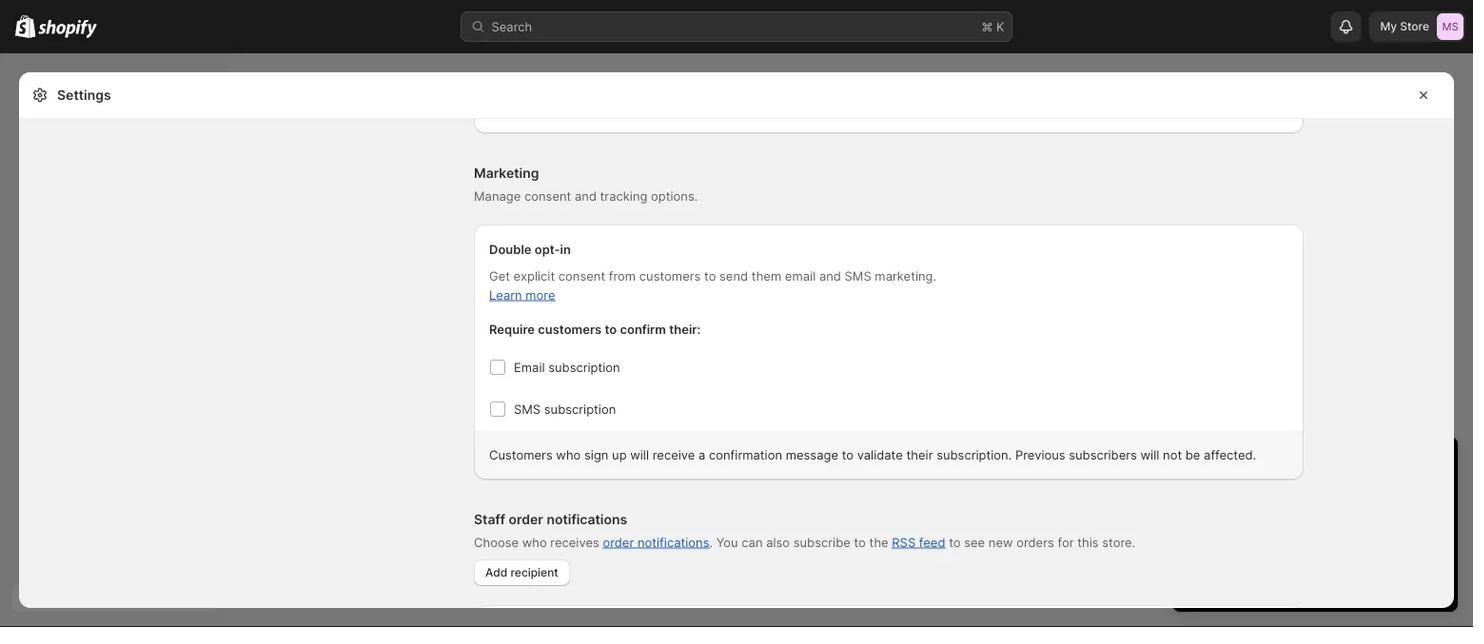 Task type: locate. For each thing, give the bounding box(es) containing it.
1 horizontal spatial will
[[1141, 448, 1160, 462]]

0 horizontal spatial order
[[509, 512, 544, 528]]

will left not
[[1141, 448, 1160, 462]]

1 horizontal spatial shopify image
[[38, 19, 97, 39]]

in
[[560, 242, 571, 257], [1292, 454, 1308, 477]]

rss feed link
[[893, 535, 946, 550]]

sms left marketing. at the right of the page
[[845, 269, 872, 283]]

2 will from the left
[[1141, 448, 1160, 462]]

1 horizontal spatial in
[[1292, 454, 1308, 477]]

consent
[[525, 189, 572, 203], [559, 269, 606, 283]]

require
[[489, 322, 535, 337]]

choose
[[474, 535, 519, 550]]

get
[[489, 269, 510, 283]]

who down staff order notifications
[[522, 535, 547, 550]]

1 vertical spatial customers
[[538, 322, 602, 337]]

a
[[699, 448, 706, 462]]

get explicit consent from customers to send them email and sms marketing. learn more
[[489, 269, 937, 302]]

consent for get
[[559, 269, 606, 283]]

3 days left in your trial
[[1192, 454, 1392, 477]]

0 vertical spatial notifications
[[547, 512, 628, 528]]

0 vertical spatial sms
[[845, 269, 872, 283]]

the
[[870, 535, 889, 550]]

notifications left you
[[638, 535, 710, 550]]

add
[[486, 566, 508, 580]]

subscription for sms subscription
[[544, 402, 616, 417]]

and right email
[[820, 269, 842, 283]]

0 horizontal spatial who
[[522, 535, 547, 550]]

0 horizontal spatial will
[[631, 448, 649, 462]]

customers
[[489, 448, 553, 462]]

in inside dialog
[[560, 242, 571, 257]]

1 horizontal spatial order
[[603, 535, 634, 550]]

0 vertical spatial who
[[556, 448, 581, 462]]

sms down email
[[514, 402, 541, 417]]

consent inside the get explicit consent from customers to send them email and sms marketing. learn more
[[559, 269, 606, 283]]

recipient
[[511, 566, 559, 580]]

you
[[717, 535, 739, 550]]

0 vertical spatial consent
[[525, 189, 572, 203]]

1 horizontal spatial and
[[820, 269, 842, 283]]

learn
[[489, 288, 522, 302]]

choose who receives order notifications . you can also subscribe to the rss feed to see new orders for this store.
[[474, 535, 1136, 550]]

1 vertical spatial consent
[[559, 269, 606, 283]]

email subscription
[[514, 360, 621, 375]]

subscription.
[[937, 448, 1012, 462]]

sign
[[585, 448, 609, 462]]

receive
[[653, 448, 695, 462]]

dialog
[[1463, 72, 1474, 627]]

in right double
[[560, 242, 571, 257]]

notifications up receives
[[547, 512, 628, 528]]

not
[[1164, 448, 1183, 462]]

consent down marketing
[[525, 189, 572, 203]]

3 days left in your trial element
[[1173, 487, 1459, 612]]

1 horizontal spatial notifications
[[638, 535, 710, 550]]

more
[[526, 288, 556, 302]]

will
[[631, 448, 649, 462], [1141, 448, 1160, 462]]

this
[[1078, 535, 1099, 550]]

1 vertical spatial order
[[603, 535, 634, 550]]

sms inside the get explicit consent from customers to send them email and sms marketing. learn more
[[845, 269, 872, 283]]

0 vertical spatial subscription
[[549, 360, 621, 375]]

see
[[965, 535, 986, 550]]

to left send
[[705, 269, 716, 283]]

1 horizontal spatial sms
[[845, 269, 872, 283]]

customers
[[640, 269, 701, 283], [538, 322, 602, 337]]

search
[[492, 19, 533, 34]]

subscription down email subscription
[[544, 402, 616, 417]]

order
[[509, 512, 544, 528], [603, 535, 634, 550]]

require customers to confirm their:
[[489, 322, 701, 337]]

their
[[907, 448, 934, 462]]

.
[[710, 535, 713, 550]]

email
[[514, 360, 545, 375]]

my
[[1381, 20, 1398, 33]]

marketing manage consent and tracking options.
[[474, 165, 698, 203]]

0 horizontal spatial in
[[560, 242, 571, 257]]

left
[[1258, 454, 1287, 477]]

and inside marketing manage consent and tracking options.
[[575, 189, 597, 203]]

my store
[[1381, 20, 1430, 33]]

sms
[[845, 269, 872, 283], [514, 402, 541, 417]]

1 vertical spatial in
[[1292, 454, 1308, 477]]

0 horizontal spatial notifications
[[547, 512, 628, 528]]

customers inside the get explicit consent from customers to send them email and sms marketing. learn more
[[640, 269, 701, 283]]

notifications
[[547, 512, 628, 528], [638, 535, 710, 550]]

affected.
[[1205, 448, 1257, 462]]

consent left 'from'
[[559, 269, 606, 283]]

1 vertical spatial notifications
[[638, 535, 710, 550]]

0 horizontal spatial customers
[[538, 322, 602, 337]]

can
[[742, 535, 763, 550]]

settings
[[57, 87, 111, 103]]

to left confirm
[[605, 322, 617, 337]]

manage
[[474, 189, 521, 203]]

to
[[705, 269, 716, 283], [605, 322, 617, 337], [842, 448, 854, 462], [855, 535, 866, 550], [949, 535, 961, 550]]

from
[[609, 269, 636, 283]]

subscription
[[549, 360, 621, 375], [544, 402, 616, 417]]

subscription for email subscription
[[549, 360, 621, 375]]

0 horizontal spatial sms
[[514, 402, 541, 417]]

0 horizontal spatial and
[[575, 189, 597, 203]]

their:
[[670, 322, 701, 337]]

up
[[612, 448, 627, 462]]

consent inside marketing manage consent and tracking options.
[[525, 189, 572, 203]]

0 vertical spatial and
[[575, 189, 597, 203]]

1 horizontal spatial who
[[556, 448, 581, 462]]

subscription down require customers to confirm their:
[[549, 360, 621, 375]]

previous
[[1016, 448, 1066, 462]]

and
[[575, 189, 597, 203], [820, 269, 842, 283]]

customers right 'from'
[[640, 269, 701, 283]]

customers up email subscription
[[538, 322, 602, 337]]

who for customers
[[556, 448, 581, 462]]

0 vertical spatial in
[[560, 242, 571, 257]]

1 vertical spatial who
[[522, 535, 547, 550]]

will right up
[[631, 448, 649, 462]]

0 vertical spatial customers
[[640, 269, 701, 283]]

who for choose
[[522, 535, 547, 550]]

1 horizontal spatial customers
[[640, 269, 701, 283]]

⌘
[[982, 19, 993, 34]]

store
[[1401, 20, 1430, 33]]

who
[[556, 448, 581, 462], [522, 535, 547, 550]]

1 vertical spatial and
[[820, 269, 842, 283]]

send
[[720, 269, 749, 283]]

who left the sign
[[556, 448, 581, 462]]

shopify image
[[15, 15, 35, 38], [38, 19, 97, 39]]

in right left
[[1292, 454, 1308, 477]]

1 vertical spatial subscription
[[544, 402, 616, 417]]

and left tracking
[[575, 189, 597, 203]]

order right staff
[[509, 512, 544, 528]]

3 days left in your trial button
[[1173, 437, 1459, 477]]

to left validate
[[842, 448, 854, 462]]

0 vertical spatial order
[[509, 512, 544, 528]]

order right receives
[[603, 535, 634, 550]]



Task type: vqa. For each thing, say whether or not it's contained in the screenshot.
The .
yes



Task type: describe. For each thing, give the bounding box(es) containing it.
consent for marketing
[[525, 189, 572, 203]]

settings dialog
[[19, 0, 1455, 627]]

store.
[[1103, 535, 1136, 550]]

sms subscription
[[514, 402, 616, 417]]

subscribe
[[794, 535, 851, 550]]

k
[[997, 19, 1005, 34]]

rss
[[893, 535, 916, 550]]

staff
[[474, 512, 506, 528]]

also
[[767, 535, 790, 550]]

to left see
[[949, 535, 961, 550]]

my store image
[[1438, 13, 1464, 40]]

double
[[489, 242, 532, 257]]

add recipient button
[[474, 560, 570, 587]]

1 vertical spatial sms
[[514, 402, 541, 417]]

staff order notifications
[[474, 512, 628, 528]]

confirm
[[620, 322, 666, 337]]

message
[[786, 448, 839, 462]]

explicit
[[514, 269, 555, 283]]

subscribers
[[1070, 448, 1138, 462]]

3
[[1192, 454, 1204, 477]]

trial
[[1359, 454, 1392, 477]]

to left the
[[855, 535, 866, 550]]

1 will from the left
[[631, 448, 649, 462]]

for
[[1058, 535, 1075, 550]]

orders
[[1017, 535, 1055, 550]]

email
[[785, 269, 816, 283]]

them
[[752, 269, 782, 283]]

add recipient
[[486, 566, 559, 580]]

order notifications link
[[603, 535, 710, 550]]

be
[[1186, 448, 1201, 462]]

learn more link
[[489, 288, 556, 302]]

and inside the get explicit consent from customers to send them email and sms marketing. learn more
[[820, 269, 842, 283]]

options.
[[651, 189, 698, 203]]

customers who sign up will receive a confirmation message to validate their subscription. previous subscribers will not be affected.
[[489, 448, 1257, 462]]

double opt-in
[[489, 242, 571, 257]]

⌘ k
[[982, 19, 1005, 34]]

marketing.
[[875, 269, 937, 283]]

validate
[[858, 448, 903, 462]]

to inside the get explicit consent from customers to send them email and sms marketing. learn more
[[705, 269, 716, 283]]

feed
[[920, 535, 946, 550]]

marketing
[[474, 165, 539, 181]]

receives
[[551, 535, 600, 550]]

confirmation
[[709, 448, 783, 462]]

tracking
[[600, 189, 648, 203]]

opt-
[[535, 242, 560, 257]]

new
[[989, 535, 1014, 550]]

in inside dropdown button
[[1292, 454, 1308, 477]]

0 horizontal spatial shopify image
[[15, 15, 35, 38]]

your
[[1313, 454, 1353, 477]]

days
[[1210, 454, 1252, 477]]



